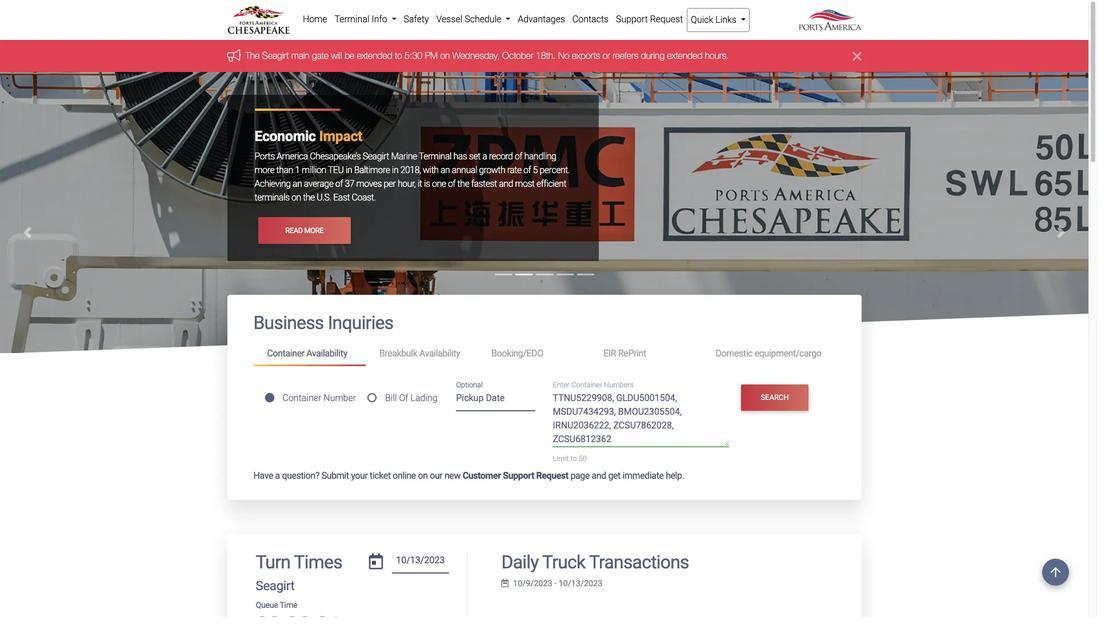 Task type: locate. For each thing, give the bounding box(es) containing it.
1 vertical spatial request
[[537, 470, 569, 481]]

container left number at the left of the page
[[283, 393, 322, 404]]

-
[[555, 579, 557, 589]]

rate
[[508, 165, 522, 176]]

1 horizontal spatial to
[[571, 455, 577, 463]]

an right 'with'
[[441, 165, 450, 176]]

eir reprint link
[[590, 344, 702, 365]]

request left quick
[[651, 14, 683, 25]]

support request link
[[613, 8, 687, 31]]

1 vertical spatial on
[[292, 192, 301, 203]]

the seagirt main gate will be extended to 5:30 pm on wednesday, october 18th.  no exports or reefers during extended hours. alert
[[0, 40, 1089, 72]]

1 vertical spatial to
[[571, 455, 577, 463]]

domestic
[[716, 348, 753, 359]]

1 vertical spatial a
[[275, 470, 280, 481]]

hours.
[[705, 51, 729, 61]]

on left our
[[418, 470, 428, 481]]

1 vertical spatial container
[[572, 381, 603, 389]]

request
[[651, 14, 683, 25], [537, 470, 569, 481]]

support request
[[616, 14, 683, 25]]

seagirt right "the"
[[262, 51, 289, 61]]

container
[[267, 348, 305, 359], [572, 381, 603, 389], [283, 393, 322, 404]]

marine
[[391, 151, 417, 162]]

1 vertical spatial the
[[303, 192, 315, 203]]

terminal up 'with'
[[419, 151, 452, 162]]

on right "terminals"
[[292, 192, 301, 203]]

10/9/2023
[[514, 579, 553, 589]]

0 vertical spatial container
[[267, 348, 305, 359]]

0 horizontal spatial an
[[293, 179, 302, 189]]

1
[[295, 165, 300, 176]]

availability right breakbulk
[[420, 348, 461, 359]]

contacts
[[573, 14, 609, 25]]

in right teu at the left of the page
[[346, 165, 352, 176]]

10/13/2023
[[559, 579, 603, 589]]

seagirt inside main content
[[256, 579, 295, 594]]

0 horizontal spatial on
[[292, 192, 301, 203]]

calendar day image
[[369, 554, 383, 570]]

0 vertical spatial to
[[395, 51, 402, 61]]

go to top image
[[1043, 559, 1070, 586]]

container for container number
[[283, 393, 322, 404]]

main content containing business inquiries
[[219, 295, 871, 618]]

5
[[533, 165, 538, 176]]

0 horizontal spatial request
[[537, 470, 569, 481]]

0 vertical spatial and
[[499, 179, 513, 189]]

breakbulk
[[380, 348, 418, 359]]

business
[[254, 312, 324, 334]]

0 horizontal spatial a
[[275, 470, 280, 481]]

availability inside breakbulk availability link
[[420, 348, 461, 359]]

container right enter on the right bottom
[[572, 381, 603, 389]]

main content
[[219, 295, 871, 618]]

availability for container availability
[[307, 348, 348, 359]]

terminal left info
[[335, 14, 370, 25]]

0 horizontal spatial terminal
[[335, 14, 370, 25]]

seagirt up queue time at the left bottom of page
[[256, 579, 295, 594]]

0 vertical spatial on
[[441, 51, 450, 61]]

2 availability from the left
[[420, 348, 461, 359]]

terminal
[[335, 14, 370, 25], [419, 151, 452, 162]]

has
[[454, 151, 467, 162]]

1 horizontal spatial availability
[[420, 348, 461, 359]]

turn times
[[256, 552, 342, 573]]

0 vertical spatial a
[[483, 151, 487, 162]]

extended right the be
[[357, 51, 393, 61]]

and left get on the right bottom
[[592, 470, 607, 481]]

most
[[515, 179, 535, 189]]

ticket
[[370, 470, 391, 481]]

0 vertical spatial request
[[651, 14, 683, 25]]

1 in from the left
[[346, 165, 352, 176]]

extended right during on the right of page
[[668, 51, 703, 61]]

0 horizontal spatial availability
[[307, 348, 348, 359]]

numbers
[[605, 381, 634, 389]]

to
[[395, 51, 402, 61], [571, 455, 577, 463]]

availability down business inquiries
[[307, 348, 348, 359]]

on right pm
[[441, 51, 450, 61]]

the left u.s.
[[303, 192, 315, 203]]

seagirt inside ports america chesapeake's seagirt marine terminal has set a record of handling more than 1 million teu in baltimore in 2018,                         with an annual growth rate of 5 percent. achieving an average of 37 moves per hour, it is one of the fastest and most efficient terminals on the u.s. east coast.
[[363, 151, 389, 162]]

terminal info link
[[331, 8, 400, 31]]

an down '1'
[[293, 179, 302, 189]]

1 horizontal spatial and
[[592, 470, 607, 481]]

2 horizontal spatial on
[[441, 51, 450, 61]]

0 horizontal spatial the
[[303, 192, 315, 203]]

a inside ports america chesapeake's seagirt marine terminal has set a record of handling more than 1 million teu in baltimore in 2018,                         with an annual growth rate of 5 percent. achieving an average of 37 moves per hour, it is one of the fastest and most efficient terminals on the u.s. east coast.
[[483, 151, 487, 162]]

0 horizontal spatial support
[[503, 470, 535, 481]]

and inside ports america chesapeake's seagirt marine terminal has set a record of handling more than 1 million teu in baltimore in 2018,                         with an annual growth rate of 5 percent. achieving an average of 37 moves per hour, it is one of the fastest and most efficient terminals on the u.s. east coast.
[[499, 179, 513, 189]]

calendar week image
[[502, 580, 509, 588]]

east
[[333, 192, 350, 203]]

0 horizontal spatial in
[[346, 165, 352, 176]]

0 vertical spatial the
[[458, 179, 470, 189]]

be
[[345, 51, 355, 61]]

queue
[[256, 601, 278, 611]]

2 vertical spatial container
[[283, 393, 322, 404]]

request down limit
[[537, 470, 569, 481]]

bill
[[385, 393, 397, 404]]

1 extended from the left
[[357, 51, 393, 61]]

1 horizontal spatial in
[[392, 165, 399, 176]]

coast.
[[352, 192, 376, 203]]

customer support request link
[[463, 470, 569, 481]]

question?
[[282, 470, 320, 481]]

0 vertical spatial an
[[441, 165, 450, 176]]

1 vertical spatial seagirt
[[363, 151, 389, 162]]

a right have
[[275, 470, 280, 481]]

terminals
[[255, 192, 290, 203]]

support right customer
[[503, 470, 535, 481]]

than
[[276, 165, 293, 176]]

truck
[[543, 552, 586, 573]]

0 horizontal spatial and
[[499, 179, 513, 189]]

availability
[[307, 348, 348, 359], [420, 348, 461, 359]]

the down annual
[[458, 179, 470, 189]]

2 in from the left
[[392, 165, 399, 176]]

the seagirt main gate will be extended to 5:30 pm on wednesday, october 18th.  no exports or reefers during extended hours. link
[[246, 51, 729, 61]]

seagirt inside alert
[[262, 51, 289, 61]]

container down "business"
[[267, 348, 305, 359]]

support up reefers
[[616, 14, 648, 25]]

and down rate
[[499, 179, 513, 189]]

seagirt up baltimore
[[363, 151, 389, 162]]

exports
[[572, 51, 601, 61]]

home link
[[299, 8, 331, 31]]

0 vertical spatial seagirt
[[262, 51, 289, 61]]

1 horizontal spatial the
[[458, 179, 470, 189]]

1 availability from the left
[[307, 348, 348, 359]]

1 horizontal spatial a
[[483, 151, 487, 162]]

eir
[[604, 348, 617, 359]]

advantages
[[518, 14, 566, 25]]

1 horizontal spatial on
[[418, 470, 428, 481]]

1 horizontal spatial an
[[441, 165, 450, 176]]

vessel
[[437, 14, 463, 25]]

to left 50
[[571, 455, 577, 463]]

average
[[304, 179, 334, 189]]

info
[[372, 14, 388, 25]]

1 horizontal spatial extended
[[668, 51, 703, 61]]

the
[[246, 51, 260, 61]]

18th.
[[536, 51, 556, 61]]

handling
[[525, 151, 557, 162]]

safety
[[404, 14, 429, 25]]

1 vertical spatial terminal
[[419, 151, 452, 162]]

2 vertical spatial on
[[418, 470, 428, 481]]

limit to 50
[[553, 455, 587, 463]]

availability inside container availability link
[[307, 348, 348, 359]]

of
[[515, 151, 523, 162], [524, 165, 531, 176], [336, 179, 343, 189], [448, 179, 456, 189]]

links
[[716, 14, 737, 25]]

teu
[[328, 165, 344, 176]]

of left '37'
[[336, 179, 343, 189]]

efficient
[[537, 179, 567, 189]]

0 vertical spatial terminal
[[335, 14, 370, 25]]

1 horizontal spatial request
[[651, 14, 683, 25]]

support
[[616, 14, 648, 25], [503, 470, 535, 481]]

bullhorn image
[[227, 49, 246, 62]]

1 vertical spatial support
[[503, 470, 535, 481]]

to left 5:30
[[395, 51, 402, 61]]

achieving
[[255, 179, 291, 189]]

1 vertical spatial and
[[592, 470, 607, 481]]

2 vertical spatial seagirt
[[256, 579, 295, 594]]

ports america chesapeake's seagirt marine terminal has set a record of handling more than 1 million teu in baltimore in 2018,                         with an annual growth rate of 5 percent. achieving an average of 37 moves per hour, it is one of the fastest and most efficient terminals on the u.s. east coast.
[[255, 151, 570, 203]]

in up per
[[392, 165, 399, 176]]

your
[[351, 470, 368, 481]]

of up rate
[[515, 151, 523, 162]]

extended
[[357, 51, 393, 61], [668, 51, 703, 61]]

container availability
[[267, 348, 348, 359]]

0 vertical spatial support
[[616, 14, 648, 25]]

1 vertical spatial an
[[293, 179, 302, 189]]

an
[[441, 165, 450, 176], [293, 179, 302, 189]]

1 horizontal spatial terminal
[[419, 151, 452, 162]]

0 horizontal spatial extended
[[357, 51, 393, 61]]

the
[[458, 179, 470, 189], [303, 192, 315, 203]]

schedule
[[465, 14, 502, 25]]

inquiries
[[328, 312, 394, 334]]

0 horizontal spatial to
[[395, 51, 402, 61]]

in
[[346, 165, 352, 176], [392, 165, 399, 176]]

have
[[254, 470, 273, 481]]

economic
[[255, 128, 316, 145]]

during
[[641, 51, 665, 61]]

economic engine image
[[0, 72, 1089, 542]]

None text field
[[392, 552, 449, 574]]

a right set
[[483, 151, 487, 162]]

of left 5
[[524, 165, 531, 176]]



Task type: describe. For each thing, give the bounding box(es) containing it.
one
[[432, 179, 446, 189]]

wednesday,
[[453, 51, 500, 61]]

page
[[571, 470, 590, 481]]

no
[[559, 51, 570, 61]]

help.
[[666, 470, 685, 481]]

vessel schedule link
[[433, 8, 515, 31]]

on inside the seagirt main gate will be extended to 5:30 pm on wednesday, october 18th.  no exports or reefers during extended hours. alert
[[441, 51, 450, 61]]

to inside alert
[[395, 51, 402, 61]]

breakbulk availability
[[380, 348, 461, 359]]

quick links link
[[687, 8, 750, 32]]

times
[[294, 552, 342, 573]]

of
[[399, 393, 409, 404]]

of right "one"
[[448, 179, 456, 189]]

Enter Container Numbers text field
[[553, 392, 730, 447]]

container number
[[283, 393, 356, 404]]

have a question? submit your ticket online on our new customer support request page and get immediate help.
[[254, 470, 685, 481]]

impact
[[319, 128, 363, 145]]

growth
[[479, 165, 506, 176]]

reprint
[[619, 348, 647, 359]]

reefers
[[613, 51, 639, 61]]

limit
[[553, 455, 569, 463]]

1 horizontal spatial support
[[616, 14, 648, 25]]

booking/edo link
[[478, 344, 590, 365]]

bill of lading
[[385, 393, 438, 404]]

it
[[418, 179, 422, 189]]

with
[[423, 165, 439, 176]]

read more
[[286, 226, 324, 235]]

breakbulk availability link
[[366, 344, 478, 365]]

request inside main content
[[537, 470, 569, 481]]

support inside main content
[[503, 470, 535, 481]]

october
[[503, 51, 534, 61]]

new
[[445, 470, 461, 481]]

10/9/2023 - 10/13/2023
[[514, 579, 603, 589]]

or
[[603, 51, 611, 61]]

read more link
[[258, 218, 351, 244]]

on inside ports america chesapeake's seagirt marine terminal has set a record of handling more than 1 million teu in baltimore in 2018,                         with an annual growth rate of 5 percent. achieving an average of 37 moves per hour, it is one of the fastest and most efficient terminals on the u.s. east coast.
[[292, 192, 301, 203]]

business inquiries
[[254, 312, 394, 334]]

our
[[430, 470, 443, 481]]

time
[[280, 601, 297, 611]]

gate
[[312, 51, 329, 61]]

fastest
[[472, 179, 497, 189]]

baltimore
[[354, 165, 390, 176]]

container for container availability
[[267, 348, 305, 359]]

5:30
[[405, 51, 423, 61]]

per
[[384, 179, 396, 189]]

customer
[[463, 470, 501, 481]]

contacts link
[[569, 8, 613, 31]]

optional
[[456, 381, 483, 389]]

immediate
[[623, 470, 664, 481]]

lading
[[411, 393, 438, 404]]

more
[[255, 165, 275, 176]]

on inside main content
[[418, 470, 428, 481]]

transactions
[[589, 552, 689, 573]]

annual
[[452, 165, 477, 176]]

percent.
[[540, 165, 570, 176]]

advantages link
[[515, 8, 569, 31]]

terminal info
[[335, 14, 390, 25]]

availability for breakbulk availability
[[420, 348, 461, 359]]

america
[[277, 151, 308, 162]]

close image
[[853, 49, 862, 63]]

the seagirt main gate will be extended to 5:30 pm on wednesday, october 18th.  no exports or reefers during extended hours.
[[246, 51, 729, 61]]

home
[[303, 14, 327, 25]]

moves
[[357, 179, 382, 189]]

quick links
[[691, 14, 739, 25]]

read
[[286, 226, 303, 235]]

number
[[324, 393, 356, 404]]

to inside main content
[[571, 455, 577, 463]]

safety link
[[400, 8, 433, 31]]

hour,
[[398, 179, 416, 189]]

online
[[393, 470, 416, 481]]

terminal inside ports america chesapeake's seagirt marine terminal has set a record of handling more than 1 million teu in baltimore in 2018,                         with an annual growth rate of 5 percent. achieving an average of 37 moves per hour, it is one of the fastest and most efficient terminals on the u.s. east coast.
[[419, 151, 452, 162]]

enter
[[553, 381, 570, 389]]

and inside main content
[[592, 470, 607, 481]]

quick
[[691, 14, 714, 25]]

chesapeake's
[[310, 151, 361, 162]]

Optional text field
[[456, 389, 536, 412]]

set
[[469, 151, 481, 162]]

equipment/cargo
[[755, 348, 822, 359]]

domestic equipment/cargo
[[716, 348, 822, 359]]

is
[[424, 179, 430, 189]]

eir reprint
[[604, 348, 647, 359]]

2018,
[[401, 165, 421, 176]]

a inside main content
[[275, 470, 280, 481]]

enter container numbers
[[553, 381, 634, 389]]

search
[[761, 393, 789, 402]]

daily
[[502, 552, 539, 573]]

container availability link
[[254, 344, 366, 366]]

37
[[345, 179, 355, 189]]

2 extended from the left
[[668, 51, 703, 61]]

economic impact
[[255, 128, 363, 145]]



Task type: vqa. For each thing, say whether or not it's contained in the screenshot.
THE 'BREAKBULK AVAILABILITY' at left bottom
yes



